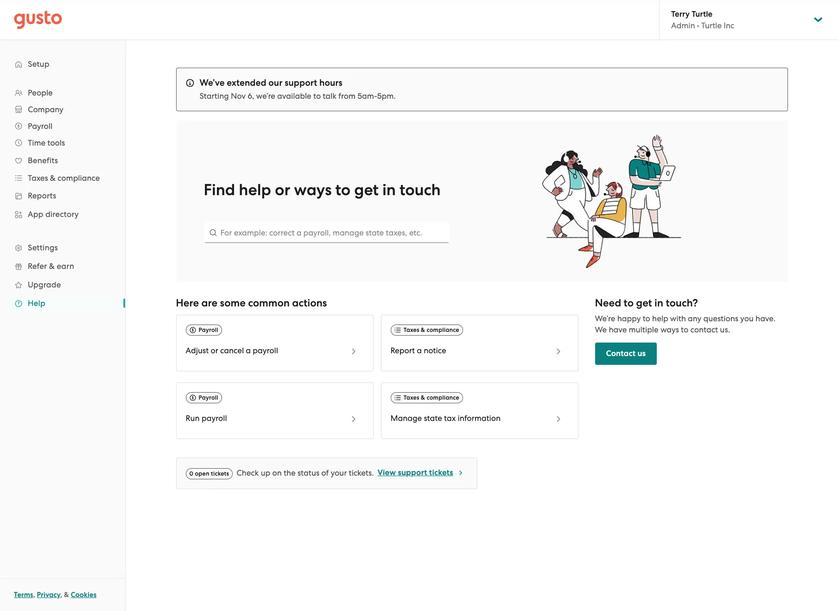 Task type: vqa. For each thing, say whether or not it's contained in the screenshot.
'Setup' link at the top left
yes



Task type: describe. For each thing, give the bounding box(es) containing it.
starting nov 6, we're available to talk from 5am - 5pm .
[[200, 91, 396, 101]]

taxes & compliance inside dropdown button
[[28, 173, 100, 183]]

with
[[670, 314, 686, 323]]

payroll button
[[9, 118, 116, 134]]

compliance for manage
[[427, 394, 459, 401]]

any
[[688, 314, 702, 323]]

terry turtle admin • turtle inc
[[671, 9, 735, 30]]

multiple
[[629, 325, 659, 334]]

we
[[595, 325, 607, 334]]

privacy
[[37, 591, 60, 599]]

benefits link
[[9, 152, 116, 169]]

help link
[[9, 295, 116, 312]]

tax
[[444, 414, 456, 423]]

contact us
[[606, 349, 646, 359]]

some
[[220, 297, 246, 309]]

the
[[284, 468, 296, 478]]

cookies
[[71, 591, 97, 599]]

time tools
[[28, 138, 65, 147]]

& up report a notice
[[421, 327, 425, 333]]

we've extended our support hours
[[200, 77, 343, 88]]

on
[[272, 468, 282, 478]]

manage
[[391, 414, 422, 423]]

open
[[195, 470, 209, 477]]

terms , privacy , & cookies
[[14, 591, 97, 599]]

we're
[[595, 314, 616, 323]]

starting
[[200, 91, 229, 101]]

taxes for report
[[404, 327, 419, 333]]

upgrade
[[28, 280, 61, 289]]

admin
[[671, 21, 695, 30]]

you
[[741, 314, 754, 323]]

notice
[[424, 346, 446, 355]]

to up 'happy'
[[624, 297, 634, 309]]

need to get in touch? we're happy to help with any questions you have. we have multiple ways to contact us.
[[595, 297, 776, 334]]

0 horizontal spatial payroll
[[202, 414, 227, 423]]

0 vertical spatial in
[[383, 180, 396, 199]]

to down with
[[681, 325, 689, 334]]

people button
[[9, 84, 116, 101]]

hours
[[319, 77, 343, 88]]

we've
[[200, 77, 225, 88]]

to inside we've extended our support hours alert
[[313, 91, 321, 101]]

view support tickets
[[378, 468, 453, 478]]

adjust
[[186, 346, 209, 355]]

to up 'for example: correct a payroll, manage state taxes, etc.' 'field'
[[336, 180, 351, 199]]

touch
[[400, 180, 441, 199]]

list containing people
[[0, 84, 125, 313]]

tickets.
[[349, 468, 374, 478]]

status
[[298, 468, 320, 478]]

contact
[[606, 349, 636, 359]]

up
[[261, 468, 270, 478]]

us.
[[720, 325, 730, 334]]

1 horizontal spatial support
[[398, 468, 427, 478]]

actions
[[292, 297, 327, 309]]

need
[[595, 297, 621, 309]]

get inside 'need to get in touch? we're happy to help with any questions you have. we have multiple ways to contact us.'
[[636, 297, 652, 309]]

talk
[[323, 91, 337, 101]]

gusto navigation element
[[0, 40, 125, 327]]

contact us button
[[595, 343, 657, 365]]

compliance for report
[[427, 327, 459, 333]]

5am
[[358, 91, 374, 101]]

we're
[[256, 91, 275, 101]]

happy
[[617, 314, 641, 323]]

support inside alert
[[285, 77, 317, 88]]

company button
[[9, 101, 116, 118]]

tools
[[47, 138, 65, 147]]

payroll for adjust
[[199, 327, 218, 333]]

view
[[378, 468, 396, 478]]

common
[[248, 297, 290, 309]]

5pm
[[377, 91, 394, 101]]

of
[[321, 468, 329, 478]]

upgrade link
[[9, 276, 116, 293]]

taxes & compliance for report
[[404, 327, 459, 333]]

here are some common actions
[[176, 297, 327, 309]]

compliance inside dropdown button
[[58, 173, 100, 183]]

payroll for run
[[199, 394, 218, 401]]

inc
[[724, 21, 735, 30]]

taxes & compliance button
[[9, 170, 116, 186]]

6,
[[248, 91, 254, 101]]

adjust or cancel a payroll
[[186, 346, 278, 355]]

run payroll
[[186, 414, 227, 423]]

cancel
[[220, 346, 244, 355]]

0 open tickets
[[189, 470, 229, 477]]

state
[[424, 414, 442, 423]]

extended
[[227, 77, 266, 88]]

taxes inside dropdown button
[[28, 173, 48, 183]]

your
[[331, 468, 347, 478]]

are
[[201, 297, 218, 309]]

in inside 'need to get in touch? we're happy to help with any questions you have. we have multiple ways to contact us.'
[[655, 297, 664, 309]]



Task type: locate. For each thing, give the bounding box(es) containing it.
0 horizontal spatial get
[[354, 180, 379, 199]]

terms
[[14, 591, 33, 599]]

0 vertical spatial payroll
[[28, 121, 52, 131]]

, left privacy link
[[33, 591, 35, 599]]

have
[[609, 325, 627, 334]]

taxes up manage
[[404, 394, 419, 401]]

time tools button
[[9, 134, 116, 151]]

&
[[50, 173, 56, 183], [49, 262, 55, 271], [421, 327, 425, 333], [421, 394, 425, 401], [64, 591, 69, 599]]

0
[[189, 470, 193, 477]]

1 horizontal spatial or
[[275, 180, 290, 199]]

in
[[383, 180, 396, 199], [655, 297, 664, 309]]

1 horizontal spatial ways
[[661, 325, 679, 334]]

1 vertical spatial or
[[211, 346, 218, 355]]

in left touch?
[[655, 297, 664, 309]]

1 vertical spatial get
[[636, 297, 652, 309]]

& down the benefits link
[[50, 173, 56, 183]]

payroll
[[28, 121, 52, 131], [199, 327, 218, 333], [199, 394, 218, 401]]

support right the view
[[398, 468, 427, 478]]

payroll right cancel
[[253, 346, 278, 355]]

0 horizontal spatial ways
[[294, 180, 332, 199]]

taxes & compliance up notice
[[404, 327, 459, 333]]

& inside dropdown button
[[50, 173, 56, 183]]

2 vertical spatial compliance
[[427, 394, 459, 401]]

ways
[[294, 180, 332, 199], [661, 325, 679, 334]]

tickets for view support tickets
[[429, 468, 453, 478]]

app
[[28, 210, 43, 219]]

1 vertical spatial compliance
[[427, 327, 459, 333]]

help inside 'need to get in touch? we're happy to help with any questions you have. we have multiple ways to contact us.'
[[652, 314, 669, 323]]

2 a from the left
[[417, 346, 422, 355]]

us
[[638, 349, 646, 359]]

0 horizontal spatial in
[[383, 180, 396, 199]]

a left notice
[[417, 346, 422, 355]]

compliance up the reports link at top
[[58, 173, 100, 183]]

1 vertical spatial support
[[398, 468, 427, 478]]

0 vertical spatial turtle
[[692, 9, 713, 19]]

a right cancel
[[246, 346, 251, 355]]

taxes for manage
[[404, 394, 419, 401]]

refer & earn
[[28, 262, 74, 271]]

report
[[391, 346, 415, 355]]

turtle
[[692, 9, 713, 19], [701, 21, 722, 30]]

taxes up reports
[[28, 173, 48, 183]]

setup link
[[9, 56, 116, 72]]

manage state tax information
[[391, 414, 501, 423]]

0 vertical spatial help
[[239, 180, 271, 199]]

0 horizontal spatial ,
[[33, 591, 35, 599]]

0 horizontal spatial a
[[246, 346, 251, 355]]

0 vertical spatial support
[[285, 77, 317, 88]]

turtle right •
[[701, 21, 722, 30]]

to up multiple
[[643, 314, 650, 323]]

payroll up adjust on the bottom left of page
[[199, 327, 218, 333]]

2 vertical spatial payroll
[[199, 394, 218, 401]]

cookies button
[[71, 589, 97, 600]]

privacy link
[[37, 591, 60, 599]]

run
[[186, 414, 200, 423]]

settings link
[[9, 239, 116, 256]]

0 vertical spatial get
[[354, 180, 379, 199]]

1 a from the left
[[246, 346, 251, 355]]

reports link
[[9, 187, 116, 204]]

our
[[269, 77, 283, 88]]

ways down with
[[661, 325, 679, 334]]

compliance up manage state tax information
[[427, 394, 459, 401]]

refer & earn link
[[9, 258, 116, 275]]

1 vertical spatial help
[[652, 314, 669, 323]]

0 vertical spatial ways
[[294, 180, 332, 199]]

find
[[204, 180, 235, 199]]

taxes & compliance down the benefits link
[[28, 173, 100, 183]]

1 , from the left
[[33, 591, 35, 599]]

benefits
[[28, 156, 58, 165]]

compliance up notice
[[427, 327, 459, 333]]

For example: correct a payroll, manage state taxes, etc. field
[[204, 223, 450, 243]]

1 vertical spatial taxes & compliance
[[404, 327, 459, 333]]

ways inside 'need to get in touch? we're happy to help with any questions you have. we have multiple ways to contact us.'
[[661, 325, 679, 334]]

1 vertical spatial ways
[[661, 325, 679, 334]]

payroll up time
[[28, 121, 52, 131]]

help left with
[[652, 314, 669, 323]]

questions
[[704, 314, 739, 323]]

•
[[697, 21, 700, 30]]

1 horizontal spatial help
[[652, 314, 669, 323]]

.
[[394, 91, 396, 101]]

here
[[176, 297, 199, 309]]

available
[[277, 91, 311, 101]]

,
[[33, 591, 35, 599], [60, 591, 62, 599]]

check up on the status of your tickets.
[[237, 468, 374, 478]]

people
[[28, 88, 53, 97]]

ways up 'for example: correct a payroll, manage state taxes, etc.' 'field'
[[294, 180, 332, 199]]

payroll inside dropdown button
[[28, 121, 52, 131]]

2 , from the left
[[60, 591, 62, 599]]

help right the find at the top left of the page
[[239, 180, 271, 199]]

, left cookies "button"
[[60, 591, 62, 599]]

0 vertical spatial taxes & compliance
[[28, 173, 100, 183]]

settings
[[28, 243, 58, 252]]

2 vertical spatial taxes
[[404, 394, 419, 401]]

0 vertical spatial payroll
[[253, 346, 278, 355]]

terms link
[[14, 591, 33, 599]]

1 horizontal spatial a
[[417, 346, 422, 355]]

get
[[354, 180, 379, 199], [636, 297, 652, 309]]

nov
[[231, 91, 246, 101]]

taxes & compliance up "state"
[[404, 394, 459, 401]]

company
[[28, 105, 63, 114]]

time
[[28, 138, 45, 147]]

app directory link
[[9, 206, 116, 223]]

help
[[28, 299, 45, 308]]

touch?
[[666, 297, 698, 309]]

list
[[0, 84, 125, 313]]

& left earn
[[49, 262, 55, 271]]

1 vertical spatial payroll
[[202, 414, 227, 423]]

1 vertical spatial in
[[655, 297, 664, 309]]

payroll up run payroll
[[199, 394, 218, 401]]

0 horizontal spatial tickets
[[211, 470, 229, 477]]

& up "state"
[[421, 394, 425, 401]]

information
[[458, 414, 501, 423]]

refer
[[28, 262, 47, 271]]

2 vertical spatial taxes & compliance
[[404, 394, 459, 401]]

& left cookies
[[64, 591, 69, 599]]

turtle up •
[[692, 9, 713, 19]]

directory
[[45, 210, 79, 219]]

taxes & compliance for manage
[[404, 394, 459, 401]]

payroll right run
[[202, 414, 227, 423]]

earn
[[57, 262, 74, 271]]

1 horizontal spatial get
[[636, 297, 652, 309]]

1 vertical spatial taxes
[[404, 327, 419, 333]]

1 horizontal spatial ,
[[60, 591, 62, 599]]

0 horizontal spatial or
[[211, 346, 218, 355]]

help
[[239, 180, 271, 199], [652, 314, 669, 323]]

1 horizontal spatial payroll
[[253, 346, 278, 355]]

1 vertical spatial payroll
[[199, 327, 218, 333]]

-
[[374, 91, 377, 101]]

have.
[[756, 314, 776, 323]]

contact
[[691, 325, 718, 334]]

support
[[285, 77, 317, 88], [398, 468, 427, 478]]

view support tickets link
[[378, 467, 464, 479]]

home image
[[14, 10, 62, 29]]

0 vertical spatial or
[[275, 180, 290, 199]]

reports
[[28, 191, 56, 200]]

1 vertical spatial turtle
[[701, 21, 722, 30]]

check
[[237, 468, 259, 478]]

a
[[246, 346, 251, 355], [417, 346, 422, 355]]

0 vertical spatial taxes
[[28, 173, 48, 183]]

taxes
[[28, 173, 48, 183], [404, 327, 419, 333], [404, 394, 419, 401]]

support up starting nov 6, we're available to talk from 5am - 5pm .
[[285, 77, 317, 88]]

or
[[275, 180, 290, 199], [211, 346, 218, 355]]

find help or ways to get in touch
[[204, 180, 441, 199]]

1 horizontal spatial in
[[655, 297, 664, 309]]

to left talk
[[313, 91, 321, 101]]

1 horizontal spatial tickets
[[429, 468, 453, 478]]

in left touch
[[383, 180, 396, 199]]

tickets for 0 open tickets
[[211, 470, 229, 477]]

we've extended our support hours alert
[[176, 68, 788, 111]]

0 vertical spatial compliance
[[58, 173, 100, 183]]

tickets
[[429, 468, 453, 478], [211, 470, 229, 477]]

taxes up report a notice
[[404, 327, 419, 333]]

setup
[[28, 59, 49, 69]]

0 horizontal spatial support
[[285, 77, 317, 88]]

report a notice
[[391, 346, 446, 355]]

to
[[313, 91, 321, 101], [336, 180, 351, 199], [624, 297, 634, 309], [643, 314, 650, 323], [681, 325, 689, 334]]

0 horizontal spatial help
[[239, 180, 271, 199]]



